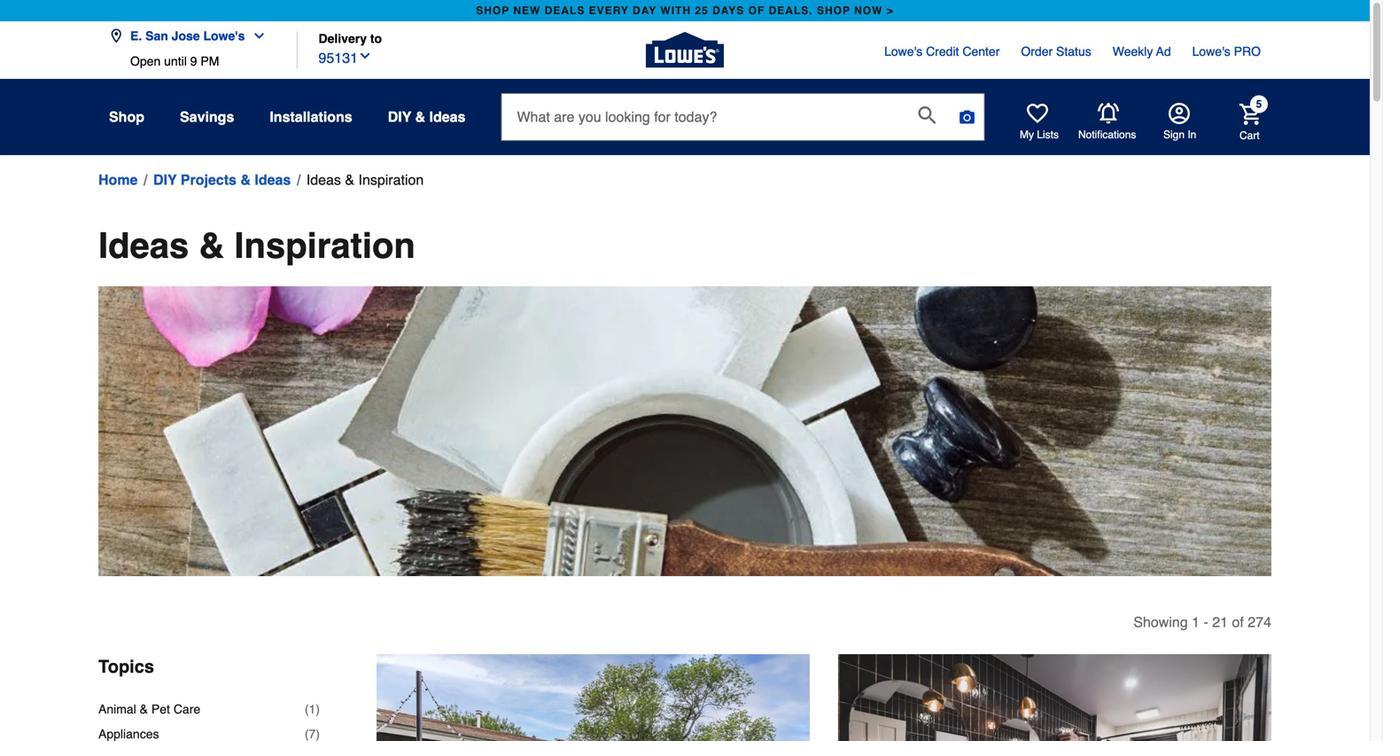 Task type: describe. For each thing, give the bounding box(es) containing it.
)
[[316, 702, 320, 716]]

to
[[370, 31, 382, 46]]

weekly
[[1113, 44, 1154, 59]]

diy projects & ideas link
[[153, 169, 291, 191]]

now
[[855, 4, 883, 17]]

savings button
[[180, 101, 234, 133]]

& right projects
[[241, 172, 251, 188]]

shop new deals every day with 25 days of deals. shop now >
[[476, 4, 894, 17]]

-
[[1204, 614, 1209, 630]]

lists
[[1037, 129, 1059, 141]]

diy for diy & ideas
[[388, 109, 412, 125]]

(
[[305, 702, 309, 716]]

jose
[[172, 29, 200, 43]]

a paint brush and gray paint set on wood-look flooring with ceramic tile and cabinet hardware. image
[[98, 286, 1272, 576]]

my lists
[[1020, 129, 1059, 141]]

diy & ideas button
[[388, 101, 466, 133]]

projects
[[181, 172, 237, 188]]

weekly ad link
[[1113, 43, 1171, 60]]

lowe's pro link
[[1193, 43, 1261, 60]]

installations button
[[270, 101, 353, 133]]

pet
[[151, 702, 170, 716]]

day
[[633, 4, 657, 17]]

home link
[[98, 169, 138, 191]]

Search Query text field
[[502, 94, 905, 140]]

e. san jose lowe's
[[130, 29, 245, 43]]

camera image
[[959, 108, 976, 126]]

of
[[749, 4, 765, 17]]

21
[[1213, 614, 1229, 630]]

diy & ideas
[[388, 109, 466, 125]]

lowe's for lowe's credit center
[[885, 44, 923, 59]]

delivery
[[319, 31, 367, 46]]

installations
[[270, 109, 353, 125]]

every
[[589, 4, 629, 17]]

in
[[1188, 129, 1197, 141]]

cart
[[1240, 129, 1260, 142]]

& down projects
[[199, 225, 225, 266]]

with
[[661, 4, 691, 17]]

animal
[[98, 702, 136, 716]]

( 1 )
[[305, 702, 320, 716]]

ad
[[1157, 44, 1171, 59]]

search image
[[919, 106, 936, 124]]

1 for (
[[309, 702, 316, 716]]

home
[[98, 172, 138, 188]]

lowe's credit center link
[[885, 43, 1000, 60]]

inspiration inside button
[[359, 172, 424, 188]]

lowe's home improvement logo image
[[646, 11, 724, 89]]

open
[[130, 54, 161, 68]]

1 shop from the left
[[476, 4, 510, 17]]

lowe's home improvement cart image
[[1240, 103, 1261, 125]]

ideas & inspiration button
[[307, 169, 424, 191]]

lowe's inside button
[[203, 29, 245, 43]]

& left 'pet'
[[140, 702, 148, 716]]

95131
[[319, 50, 358, 66]]

care
[[174, 702, 200, 716]]

topics
[[98, 656, 154, 677]]

e. san jose lowe's button
[[109, 18, 273, 54]]



Task type: vqa. For each thing, say whether or not it's contained in the screenshot.
password PASSWORD FIELD
no



Task type: locate. For each thing, give the bounding box(es) containing it.
& up ideas & inspiration button at the left of the page
[[415, 109, 426, 125]]

diy
[[388, 109, 412, 125], [153, 172, 177, 188]]

inspiration down ideas & inspiration button at the left of the page
[[234, 225, 416, 266]]

25
[[695, 4, 709, 17]]

of
[[1233, 614, 1244, 630]]

credit
[[926, 44, 959, 59]]

diy up ideas & inspiration button at the left of the page
[[388, 109, 412, 125]]

lowe's credit center
[[885, 44, 1000, 59]]

1 horizontal spatial lowe's
[[885, 44, 923, 59]]

san
[[145, 29, 168, 43]]

sign in
[[1164, 129, 1197, 141]]

e.
[[130, 29, 142, 43]]

ideas
[[429, 109, 466, 125], [255, 172, 291, 188], [307, 172, 341, 188], [98, 225, 189, 266]]

0 horizontal spatial 1
[[309, 702, 316, 716]]

showing 1 - 21 of 274
[[1134, 614, 1272, 630]]

showing
[[1134, 614, 1188, 630]]

lowe's left 'pro'
[[1193, 44, 1231, 59]]

diy inside diy & ideas button
[[388, 109, 412, 125]]

1 vertical spatial ideas & inspiration
[[98, 225, 416, 266]]

deals.
[[769, 4, 813, 17]]

0 horizontal spatial lowe's
[[203, 29, 245, 43]]

lowe's inside 'link'
[[1193, 44, 1231, 59]]

1 horizontal spatial shop
[[817, 4, 851, 17]]

0 vertical spatial 1
[[1192, 614, 1200, 630]]

status
[[1057, 44, 1092, 59]]

lowe's home improvement lists image
[[1027, 103, 1049, 124]]

5
[[1257, 98, 1263, 110]]

lowe's left credit
[[885, 44, 923, 59]]

new
[[514, 4, 541, 17]]

savings
[[180, 109, 234, 125]]

diy projects & ideas
[[153, 172, 291, 188]]

shop button
[[109, 101, 144, 133]]

sign in button
[[1164, 103, 1197, 142]]

1 vertical spatial 1
[[309, 702, 316, 716]]

0 vertical spatial ideas & inspiration
[[307, 172, 424, 188]]

ideas & inspiration down diy projects & ideas link at the left top of page
[[98, 225, 416, 266]]

274
[[1248, 614, 1272, 630]]

0 horizontal spatial shop
[[476, 4, 510, 17]]

animal & pet care
[[98, 702, 200, 716]]

lowe's pro
[[1193, 44, 1261, 59]]

the weekender host monica mangin turns a texas patio into an outdoor space for entertaining friends. image
[[377, 654, 810, 741]]

1 vertical spatial inspiration
[[234, 225, 416, 266]]

pro
[[1234, 44, 1261, 59]]

chevron down image
[[358, 49, 372, 63]]

1 vertical spatial diy
[[153, 172, 177, 188]]

shop new deals every day with 25 days of deals. shop now > link
[[473, 0, 898, 21]]

chevron down image
[[245, 29, 266, 43]]

my lists link
[[1020, 103, 1059, 142]]

2 shop from the left
[[817, 4, 851, 17]]

ideas & inspiration
[[307, 172, 424, 188], [98, 225, 416, 266]]

shop
[[109, 109, 144, 125]]

&
[[415, 109, 426, 125], [241, 172, 251, 188], [345, 172, 355, 188], [199, 225, 225, 266], [140, 702, 148, 716]]

lowe's up the pm
[[203, 29, 245, 43]]

pm
[[201, 54, 219, 68]]

shop left new at top left
[[476, 4, 510, 17]]

0 vertical spatial inspiration
[[359, 172, 424, 188]]

inspiration
[[359, 172, 424, 188], [234, 225, 416, 266]]

lowe's home improvement notification center image
[[1098, 103, 1120, 124]]

order status
[[1021, 44, 1092, 59]]

& down installations button
[[345, 172, 355, 188]]

sign
[[1164, 129, 1185, 141]]

None search field
[[501, 93, 985, 157]]

shop
[[476, 4, 510, 17], [817, 4, 851, 17]]

0 horizontal spatial diy
[[153, 172, 177, 188]]

1 for showing
[[1192, 614, 1200, 630]]

diy inside diy projects & ideas link
[[153, 172, 177, 188]]

lowe's
[[203, 29, 245, 43], [885, 44, 923, 59], [1193, 44, 1231, 59]]

open until 9 pm
[[130, 54, 219, 68]]

0 vertical spatial diy
[[388, 109, 412, 125]]

center
[[963, 44, 1000, 59]]

1 horizontal spatial diy
[[388, 109, 412, 125]]

diy left projects
[[153, 172, 177, 188]]

delivery to
[[319, 31, 382, 46]]

a 1980s black and white bathroom. image
[[839, 654, 1272, 741]]

order
[[1021, 44, 1053, 59]]

location image
[[109, 29, 123, 43]]

95131 button
[[319, 46, 372, 69]]

lowe's for lowe's pro
[[1193, 44, 1231, 59]]

inspiration down diy & ideas button
[[359, 172, 424, 188]]

notifications
[[1079, 129, 1137, 141]]

deals
[[545, 4, 585, 17]]

until
[[164, 54, 187, 68]]

diy for diy projects & ideas
[[153, 172, 177, 188]]

1
[[1192, 614, 1200, 630], [309, 702, 316, 716]]

my
[[1020, 129, 1034, 141]]

1 horizontal spatial 1
[[1192, 614, 1200, 630]]

shop left now
[[817, 4, 851, 17]]

9
[[190, 54, 197, 68]]

weekly ad
[[1113, 44, 1171, 59]]

order status link
[[1021, 43, 1092, 60]]

ideas & inspiration down installations button
[[307, 172, 424, 188]]

>
[[887, 4, 894, 17]]

lowe's home improvement account image
[[1169, 103, 1190, 124]]

2 horizontal spatial lowe's
[[1193, 44, 1231, 59]]

days
[[713, 4, 745, 17]]



